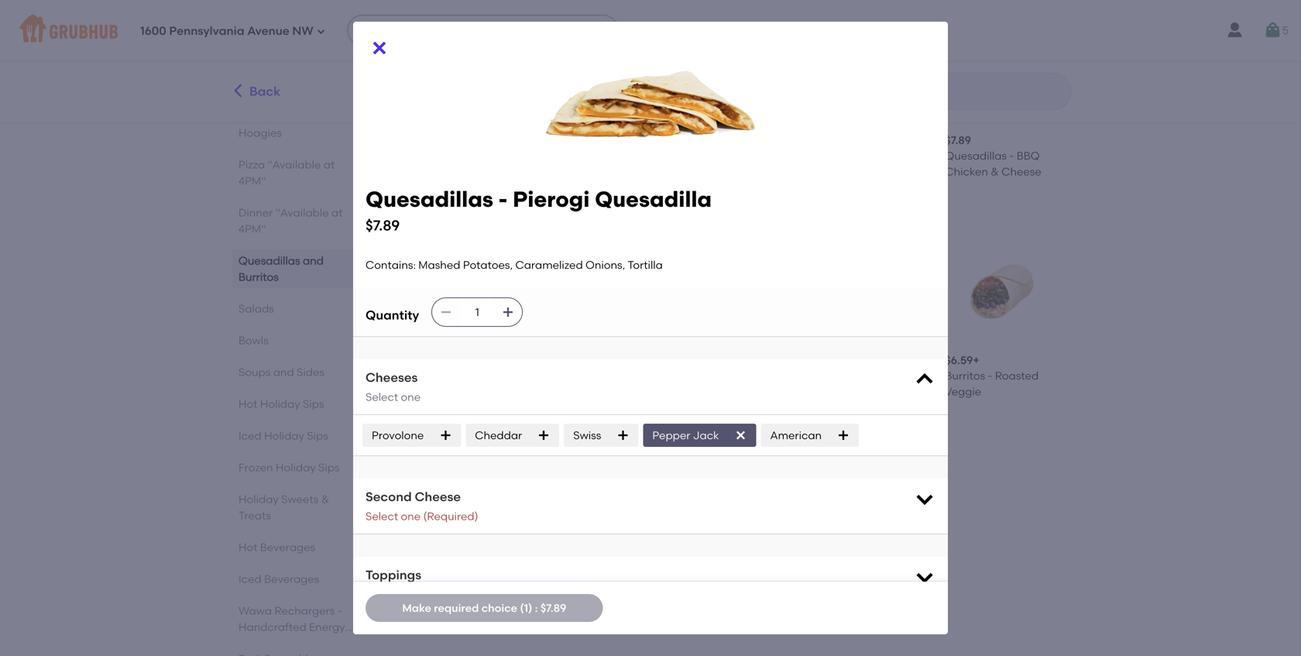 Task type: vqa. For each thing, say whether or not it's contained in the screenshot.
3rd the Sausage from the left
no



Task type: locate. For each thing, give the bounding box(es) containing it.
quesadillas - bbq chicken & cheese image
[[946, 9, 1060, 124]]

holiday inside holiday sweets & treats
[[239, 493, 279, 506]]

0 vertical spatial iced
[[239, 429, 262, 442]]

& inside the $7.59 burritos - rice & beans
[[489, 605, 497, 618]]

0 horizontal spatial cheese
[[415, 489, 461, 504]]

beverages for iced beverages
[[264, 573, 320, 586]]

2 select from the top
[[366, 510, 398, 523]]

1 hot from the top
[[239, 397, 258, 411]]

hot
[[239, 397, 258, 411], [239, 541, 258, 554]]

1 vertical spatial sips
[[307, 429, 328, 442]]

wawa
[[239, 604, 272, 618]]

Input item quantity number field
[[460, 298, 494, 326]]

burritos for quesadillas
[[239, 270, 279, 284]]

$7.89 inside $7.89 button
[[547, 134, 573, 147]]

$7.89 inside quesadillas - pierogi quesadilla $7.89
[[366, 217, 400, 234]]

wawa rechargers - handcrafted energy drinks (contains caffeine) tab
[[239, 603, 359, 656]]

holiday down 'hot holiday sips'
[[264, 429, 304, 442]]

2 iced from the top
[[239, 573, 262, 586]]

0 vertical spatial at
[[324, 158, 335, 171]]

(1)
[[520, 602, 533, 615]]

quesadillas inside quesadillas - pierogi quesadilla $7.89
[[366, 186, 493, 212]]

burritos - chicken image
[[813, 229, 927, 344]]

onions,
[[586, 258, 625, 271]]

1 vertical spatial select
[[366, 510, 398, 523]]

0 vertical spatial select
[[366, 391, 398, 404]]

- inside $7.89 quesadillas - chicken bacon ranch
[[611, 369, 616, 382]]

beverages up iced beverages at the left of the page
[[260, 541, 315, 554]]

1 vertical spatial iced
[[239, 573, 262, 586]]

sips down 'sides'
[[303, 397, 324, 411]]

"available inside the 'pizza "available at 4pm"'
[[268, 158, 321, 171]]

second cheese select one (required)
[[366, 489, 478, 523]]

$6.59 + burritos - roasted veggie
[[946, 354, 1039, 398]]

0 vertical spatial burritos
[[239, 270, 279, 284]]

1 vertical spatial at
[[332, 206, 343, 219]]

0 horizontal spatial quesadilla
[[414, 385, 470, 398]]

one down second
[[401, 510, 421, 523]]

4pm" inside dinner "available at 4pm"
[[239, 222, 266, 236]]

- left rice
[[456, 605, 461, 618]]

+
[[973, 354, 980, 367]]

1 horizontal spatial $8.19 button
[[806, 223, 933, 421]]

burritos - rice & beans image
[[414, 465, 528, 579]]

1 vertical spatial beverages
[[264, 573, 320, 586]]

one down cheeses
[[401, 391, 421, 404]]

1 vertical spatial chicken
[[547, 385, 590, 398]]

burritos - roasted veggie image
[[946, 229, 1060, 344]]

quesadilla inside $7.89 quesadillas - pierogi quesadilla
[[414, 385, 470, 398]]

at for pizza "available at 4pm"
[[324, 158, 335, 171]]

cheeses select one
[[366, 370, 421, 404]]

cheeses
[[366, 370, 418, 385]]

1 vertical spatial and
[[273, 366, 294, 379]]

holiday down soups and sides
[[260, 397, 300, 411]]

iced inside tab
[[239, 429, 262, 442]]

handcrafted
[[239, 621, 307, 634]]

select down second
[[366, 510, 398, 523]]

- inside the $7.59 burritos - rice & beans
[[456, 605, 461, 618]]

toppings
[[366, 567, 422, 583]]

cheese down bbq
[[1002, 165, 1042, 178]]

$8.19
[[680, 354, 705, 367], [813, 354, 838, 367]]

beverages
[[260, 541, 315, 554], [264, 573, 320, 586]]

holiday down iced holiday sips tab at left
[[276, 461, 316, 474]]

sips for frozen holiday sips
[[318, 461, 340, 474]]

- for wawa rechargers - handcrafted energy drinks (contains caffeine)
[[338, 604, 342, 618]]

chicken inside $7.89 quesadillas - bbq chicken & cheese
[[946, 165, 989, 178]]

at down hoagies tab
[[324, 158, 335, 171]]

1 horizontal spatial &
[[489, 605, 497, 618]]

1 horizontal spatial and
[[303, 254, 324, 267]]

make
[[402, 602, 431, 615]]

2 hot from the top
[[239, 541, 258, 554]]

sweets
[[281, 493, 319, 506]]

dinner "available at 4pm" tab
[[239, 205, 359, 237]]

$8.19 button
[[673, 223, 800, 421], [806, 223, 933, 421]]

0 vertical spatial sips
[[303, 397, 324, 411]]

1 horizontal spatial quesadilla
[[595, 186, 712, 212]]

hot beverages
[[239, 541, 315, 554]]

sips inside tab
[[318, 461, 340, 474]]

quesadillas inside $7.89 quesadillas - bbq chicken & cheese
[[946, 149, 1007, 162]]

4pm" inside the 'pizza "available at 4pm"'
[[239, 174, 266, 187]]

- inside $6.59 + burritos - roasted veggie
[[988, 369, 993, 382]]

"available for dinner
[[276, 206, 329, 219]]

svg image
[[1264, 21, 1283, 40], [317, 27, 326, 36], [914, 369, 936, 391], [440, 429, 452, 442], [735, 429, 747, 442], [914, 488, 936, 510], [914, 566, 936, 588]]

iced for iced holiday sips
[[239, 429, 262, 442]]

1 vertical spatial cheese
[[415, 489, 461, 504]]

2 vertical spatial burritos
[[414, 605, 454, 618]]

cheese
[[1002, 165, 1042, 178], [415, 489, 461, 504]]

$6.49 button
[[673, 3, 800, 186]]

$7.89 inside $7.89 quesadillas - pierogi quesadilla
[[414, 354, 440, 367]]

- inside $7.89 quesadillas - bbq chicken & cheese
[[1010, 149, 1014, 162]]

chicken
[[946, 165, 989, 178], [547, 385, 590, 398]]

0 vertical spatial &
[[991, 165, 999, 178]]

quesadillas inside $7.89 quesadillas - chicken bacon ranch
[[547, 369, 608, 382]]

- inside quesadillas - pierogi quesadilla $7.89
[[499, 186, 508, 212]]

0 vertical spatial cheese
[[1002, 165, 1042, 178]]

2 one from the top
[[401, 510, 421, 523]]

select down cheeses
[[366, 391, 398, 404]]

2 $8.19 from the left
[[813, 354, 838, 367]]

- left roasted
[[988, 369, 993, 382]]

0 vertical spatial and
[[303, 254, 324, 267]]

and inside soups and sides tab
[[273, 366, 294, 379]]

$7.89 for $7.89 quesadillas - chicken bacon ranch
[[547, 354, 573, 367]]

quesadilla
[[595, 186, 712, 212], [414, 385, 470, 398]]

at
[[324, 158, 335, 171], [332, 206, 343, 219]]

svg image
[[370, 39, 389, 57], [440, 306, 453, 319], [502, 306, 515, 319], [538, 429, 550, 442], [617, 429, 629, 442], [838, 429, 850, 442]]

0 vertical spatial beverages
[[260, 541, 315, 554]]

0 vertical spatial one
[[401, 391, 421, 404]]

0 horizontal spatial burritos
[[239, 270, 279, 284]]

quesadillas - chicken & cheese image
[[547, 9, 661, 124]]

0 vertical spatial 4pm"
[[239, 174, 266, 187]]

"available down pizza "available at 4pm" tab
[[276, 206, 329, 219]]

select
[[366, 391, 398, 404], [366, 510, 398, 523]]

1 horizontal spatial $8.19
[[813, 354, 838, 367]]

4pm"
[[239, 174, 266, 187], [239, 222, 266, 236]]

quantity
[[366, 308, 419, 323]]

cheddar
[[475, 429, 522, 442]]

cheese up (required)
[[415, 489, 461, 504]]

drinks
[[239, 637, 271, 650]]

provolone
[[372, 429, 424, 442]]

burritos inside quesadillas and burritos
[[239, 270, 279, 284]]

and left 'sides'
[[273, 366, 294, 379]]

burritos up salads
[[239, 270, 279, 284]]

sips up frozen holiday sips tab at bottom
[[307, 429, 328, 442]]

0 horizontal spatial &
[[321, 493, 329, 506]]

pennsylvania
[[169, 24, 245, 38]]

tab
[[239, 651, 359, 656]]

soups
[[239, 366, 271, 379]]

0 horizontal spatial and
[[273, 366, 294, 379]]

$7.89 quesadillas - pierogi quesadilla
[[414, 354, 522, 398]]

1 vertical spatial &
[[321, 493, 329, 506]]

1 one from the top
[[401, 391, 421, 404]]

bbq
[[1017, 149, 1040, 162]]

0 horizontal spatial $8.19
[[680, 354, 705, 367]]

required
[[434, 602, 479, 615]]

iced inside "tab"
[[239, 573, 262, 586]]

soups and sides tab
[[239, 364, 359, 380]]

4pm" down pizza
[[239, 174, 266, 187]]

1 $8.19 button from the left
[[673, 223, 800, 421]]

"available inside dinner "available at 4pm"
[[276, 206, 329, 219]]

1 vertical spatial 4pm"
[[239, 222, 266, 236]]

1 vertical spatial burritos
[[946, 369, 986, 382]]

$7.89 inside $7.89 quesadillas - bbq chicken & cheese
[[946, 134, 972, 147]]

1 horizontal spatial burritos
[[414, 605, 454, 618]]

- inside $7.89 quesadillas - pierogi quesadilla
[[478, 369, 483, 382]]

quesadilla up tortilla
[[595, 186, 712, 212]]

0 vertical spatial hot
[[239, 397, 258, 411]]

pierogi
[[513, 186, 590, 212], [485, 369, 522, 382]]

pierogi up cheddar
[[485, 369, 522, 382]]

2 $8.19 button from the left
[[806, 223, 933, 421]]

burritos inside $6.59 + burritos - roasted veggie
[[946, 369, 986, 382]]

pizza
[[239, 158, 265, 171]]

$7.89 inside $7.89 quesadillas - chicken bacon ranch
[[547, 354, 573, 367]]

quesadillas and burritos
[[239, 254, 324, 284]]

- up bacon
[[611, 369, 616, 382]]

$8.19 for burritos - beef image
[[680, 354, 705, 367]]

0 vertical spatial chicken
[[946, 165, 989, 178]]

quesadilla up provolone
[[414, 385, 470, 398]]

quesadillas up mashed
[[366, 186, 493, 212]]

holiday sweets & treats tab
[[239, 491, 359, 524]]

1 vertical spatial "available
[[276, 206, 329, 219]]

"available for pizza
[[268, 158, 321, 171]]

1 vertical spatial pierogi
[[485, 369, 522, 382]]

4pm" down dinner
[[239, 222, 266, 236]]

& inside $7.89 quesadillas - bbq chicken & cheese
[[991, 165, 999, 178]]

wawa rechargers - handcrafted energy drinks (contains caffeine)
[[239, 604, 345, 656]]

quesadillas and burritos tab
[[239, 253, 359, 285]]

holiday sweets & treats
[[239, 493, 329, 522]]

bowls
[[239, 334, 269, 347]]

sips up sweets
[[318, 461, 340, 474]]

& inside holiday sweets & treats
[[321, 493, 329, 506]]

treats
[[239, 509, 271, 522]]

and
[[303, 254, 324, 267], [273, 366, 294, 379]]

quesadillas left bbq
[[946, 149, 1007, 162]]

2 4pm" from the top
[[239, 222, 266, 236]]

bacon
[[592, 385, 626, 398]]

1 select from the top
[[366, 391, 398, 404]]

potatoes,
[[463, 258, 513, 271]]

one
[[401, 391, 421, 404], [401, 510, 421, 523]]

2 vertical spatial &
[[489, 605, 497, 618]]

hot down soups
[[239, 397, 258, 411]]

burritos for $6.59
[[946, 369, 986, 382]]

frozen
[[239, 461, 273, 474]]

hot down treats
[[239, 541, 258, 554]]

-
[[1010, 149, 1014, 162], [499, 186, 508, 212], [478, 369, 483, 382], [611, 369, 616, 382], [988, 369, 993, 382], [338, 604, 342, 618], [456, 605, 461, 618]]

pepper jack
[[653, 429, 719, 442]]

2 horizontal spatial burritos
[[946, 369, 986, 382]]

and inside quesadillas and burritos
[[303, 254, 324, 267]]

&
[[991, 165, 999, 178], [321, 493, 329, 506], [489, 605, 497, 618]]

(required)
[[423, 510, 478, 523]]

1 horizontal spatial cheese
[[1002, 165, 1042, 178]]

holiday for frozen
[[276, 461, 316, 474]]

1 horizontal spatial chicken
[[946, 165, 989, 178]]

$7.89
[[547, 134, 573, 147], [946, 134, 972, 147], [366, 217, 400, 234], [414, 354, 440, 367], [547, 354, 573, 367], [541, 602, 567, 615]]

pierogi up caramelized
[[513, 186, 590, 212]]

quesadillas down input item quantity number field on the left of page
[[414, 369, 475, 382]]

5 button
[[1264, 16, 1289, 44]]

holiday
[[260, 397, 300, 411], [264, 429, 304, 442], [276, 461, 316, 474], [239, 493, 279, 506]]

nw
[[292, 24, 314, 38]]

energy
[[309, 621, 345, 634]]

1 vertical spatial hot
[[239, 541, 258, 554]]

1 iced from the top
[[239, 429, 262, 442]]

holiday up treats
[[239, 493, 279, 506]]

select inside the cheeses select one
[[366, 391, 398, 404]]

at down pizza "available at 4pm" tab
[[332, 206, 343, 219]]

caramelized
[[516, 258, 583, 271]]

and for quesadillas
[[303, 254, 324, 267]]

4pm" for dinner "available at 4pm"
[[239, 222, 266, 236]]

- for $7.89 quesadillas - pierogi quesadilla
[[478, 369, 483, 382]]

0 vertical spatial "available
[[268, 158, 321, 171]]

1 vertical spatial quesadilla
[[414, 385, 470, 398]]

pizza "available at 4pm" tab
[[239, 157, 359, 189]]

chicken inside $7.89 quesadillas - chicken bacon ranch
[[547, 385, 590, 398]]

iced up "wawa"
[[239, 573, 262, 586]]

2 vertical spatial sips
[[318, 461, 340, 474]]

0 horizontal spatial $8.19 button
[[673, 223, 800, 421]]

iced up frozen
[[239, 429, 262, 442]]

quesadillas
[[946, 149, 1007, 162], [366, 186, 493, 212], [239, 254, 300, 267], [414, 369, 475, 382], [547, 369, 608, 382]]

1 vertical spatial one
[[401, 510, 421, 523]]

0 vertical spatial quesadilla
[[595, 186, 712, 212]]

quesadillas for $7.89 quesadillas - bbq chicken & cheese
[[946, 149, 1007, 162]]

at inside dinner "available at 4pm"
[[332, 206, 343, 219]]

2 horizontal spatial &
[[991, 165, 999, 178]]

select inside second cheese select one (required)
[[366, 510, 398, 523]]

0 vertical spatial pierogi
[[513, 186, 590, 212]]

frozen holiday sips
[[239, 461, 340, 474]]

pierogi inside quesadillas - pierogi quesadilla $7.89
[[513, 186, 590, 212]]

frozen holiday sips tab
[[239, 459, 359, 476]]

svg image inside 5 button
[[1264, 21, 1283, 40]]

quesadillas inside quesadillas and burritos
[[239, 254, 300, 267]]

quesadillas down dinner "available at 4pm"
[[239, 254, 300, 267]]

and down dinner "available at 4pm" tab
[[303, 254, 324, 267]]

at inside the 'pizza "available at 4pm"'
[[324, 158, 335, 171]]

4pm" for pizza "available at 4pm"
[[239, 174, 266, 187]]

1 $8.19 from the left
[[680, 354, 705, 367]]

iced
[[239, 429, 262, 442], [239, 573, 262, 586]]

0 horizontal spatial chicken
[[547, 385, 590, 398]]

- up contains: mashed potatoes, caramelized onions, tortilla
[[499, 186, 508, 212]]

- inside wawa rechargers - handcrafted energy drinks (contains caffeine)
[[338, 604, 342, 618]]

beverages inside iced beverages "tab"
[[264, 573, 320, 586]]

- for $7.89 quesadillas - chicken bacon ranch
[[611, 369, 616, 382]]

$7.59 burritos - rice & beans
[[414, 589, 497, 634]]

sips for hot holiday sips
[[303, 397, 324, 411]]

quesadillas up ranch
[[547, 369, 608, 382]]

quesadillas inside $7.89 quesadillas - pierogi quesadilla
[[414, 369, 475, 382]]

sips
[[303, 397, 324, 411], [307, 429, 328, 442], [318, 461, 340, 474]]

- left bbq
[[1010, 149, 1014, 162]]

burritos up veggie
[[946, 369, 986, 382]]

"available down hoagies tab
[[268, 158, 321, 171]]

caret left icon image
[[230, 83, 246, 99]]

$6.59
[[946, 354, 973, 367]]

beverages inside hot beverages tab
[[260, 541, 315, 554]]

burritos up beans
[[414, 605, 454, 618]]

quesadillas - beef & cheese image
[[414, 9, 528, 124]]

- up energy
[[338, 604, 342, 618]]

"available
[[268, 158, 321, 171], [276, 206, 329, 219]]

- up cheddar
[[478, 369, 483, 382]]

beverages down hot beverages tab
[[264, 573, 320, 586]]

1 4pm" from the top
[[239, 174, 266, 187]]

hot for hot holiday sips
[[239, 397, 258, 411]]

holiday inside tab
[[276, 461, 316, 474]]



Task type: describe. For each thing, give the bounding box(es) containing it.
ranch
[[547, 401, 581, 414]]

beans
[[414, 620, 446, 634]]

hot for hot beverages
[[239, 541, 258, 554]]

quesadillas for $7.89 quesadillas - chicken bacon ranch
[[547, 369, 608, 382]]

$7.89 quesadillas - chicken bacon ranch
[[547, 354, 626, 414]]

caffeine)
[[239, 653, 288, 656]]

iced beverages tab
[[239, 571, 359, 587]]

dinner "available at 4pm"
[[239, 206, 343, 236]]

veggie
[[946, 385, 982, 398]]

at for dinner "available at 4pm"
[[332, 206, 343, 219]]

sips for iced holiday sips
[[307, 429, 328, 442]]

make required choice (1) : $7.89
[[402, 602, 567, 615]]

one inside second cheese select one (required)
[[401, 510, 421, 523]]

hoagies
[[239, 126, 282, 139]]

cheese inside $7.89 quesadillas - bbq chicken & cheese
[[1002, 165, 1042, 178]]

hoagies tab
[[239, 125, 359, 141]]

american
[[771, 429, 822, 442]]

quesadilla inside quesadillas - pierogi quesadilla $7.89
[[595, 186, 712, 212]]

iced for iced beverages
[[239, 573, 262, 586]]

pizza "available at 4pm"
[[239, 158, 335, 187]]

burritos - beef image
[[680, 229, 794, 344]]

salads
[[239, 302, 274, 315]]

second
[[366, 489, 412, 504]]

main navigation navigation
[[0, 0, 1302, 60]]

$7.89 for $7.89 quesadillas - bbq chicken & cheese
[[946, 134, 972, 147]]

$7.89 for $7.89
[[547, 134, 573, 147]]

quesadillas - chicken bacon ranch image
[[547, 229, 661, 344]]

hot holiday sips
[[239, 397, 324, 411]]

$7.59
[[414, 589, 440, 602]]

avenue
[[247, 24, 290, 38]]

contains: mashed potatoes, caramelized onions, tortilla
[[366, 258, 663, 271]]

rechargers
[[275, 604, 335, 618]]

1600
[[140, 24, 166, 38]]

contains:
[[366, 258, 416, 271]]

quesadillas - cheese image
[[680, 9, 794, 124]]

pierogi inside $7.89 quesadillas - pierogi quesadilla
[[485, 369, 522, 382]]

holiday for iced
[[264, 429, 304, 442]]

iced holiday sips
[[239, 429, 328, 442]]

beverages for hot beverages
[[260, 541, 315, 554]]

$7.89 button
[[540, 3, 667, 186]]

tortilla
[[628, 258, 663, 271]]

bowls tab
[[239, 332, 359, 349]]

(contains
[[273, 637, 325, 650]]

jack
[[693, 429, 719, 442]]

$7.89 for $7.89 quesadillas - pierogi quesadilla
[[414, 354, 440, 367]]

iced holiday sips tab
[[239, 428, 359, 444]]

cheese inside second cheese select one (required)
[[415, 489, 461, 504]]

hot holiday sips tab
[[239, 396, 359, 412]]

pepper
[[653, 429, 691, 442]]

sides
[[297, 366, 325, 379]]

:
[[535, 602, 538, 615]]

quesadillas - pierogi quesadilla image
[[414, 229, 528, 344]]

quesadillas for $7.89 quesadillas - pierogi quesadilla
[[414, 369, 475, 382]]

back button
[[229, 73, 281, 110]]

1600 pennsylvania avenue nw
[[140, 24, 314, 38]]

soups and sides
[[239, 366, 325, 379]]

iced beverages
[[239, 573, 320, 586]]

swiss
[[574, 429, 602, 442]]

mashed
[[419, 258, 461, 271]]

quesadillas - pierogi quesadilla $7.89
[[366, 186, 712, 234]]

5
[[1283, 24, 1289, 37]]

- for $7.59 burritos - rice & beans
[[456, 605, 461, 618]]

back
[[249, 84, 281, 99]]

dinner
[[239, 206, 273, 219]]

- for $7.89 quesadillas - bbq chicken & cheese
[[1010, 149, 1014, 162]]

rice
[[464, 605, 486, 618]]

$8.19 for burritos - chicken image
[[813, 354, 838, 367]]

salads tab
[[239, 301, 359, 317]]

$7.89 quesadillas - bbq chicken & cheese
[[946, 134, 1042, 178]]

burritos inside the $7.59 burritos - rice & beans
[[414, 605, 454, 618]]

holiday for hot
[[260, 397, 300, 411]]

choice
[[482, 602, 518, 615]]

and for soups
[[273, 366, 294, 379]]

$6.49
[[680, 134, 707, 147]]

roasted
[[996, 369, 1039, 382]]

hot beverages tab
[[239, 539, 359, 556]]

quesadillas - buffalo chicken & cheese image
[[813, 9, 927, 124]]

one inside the cheeses select one
[[401, 391, 421, 404]]



